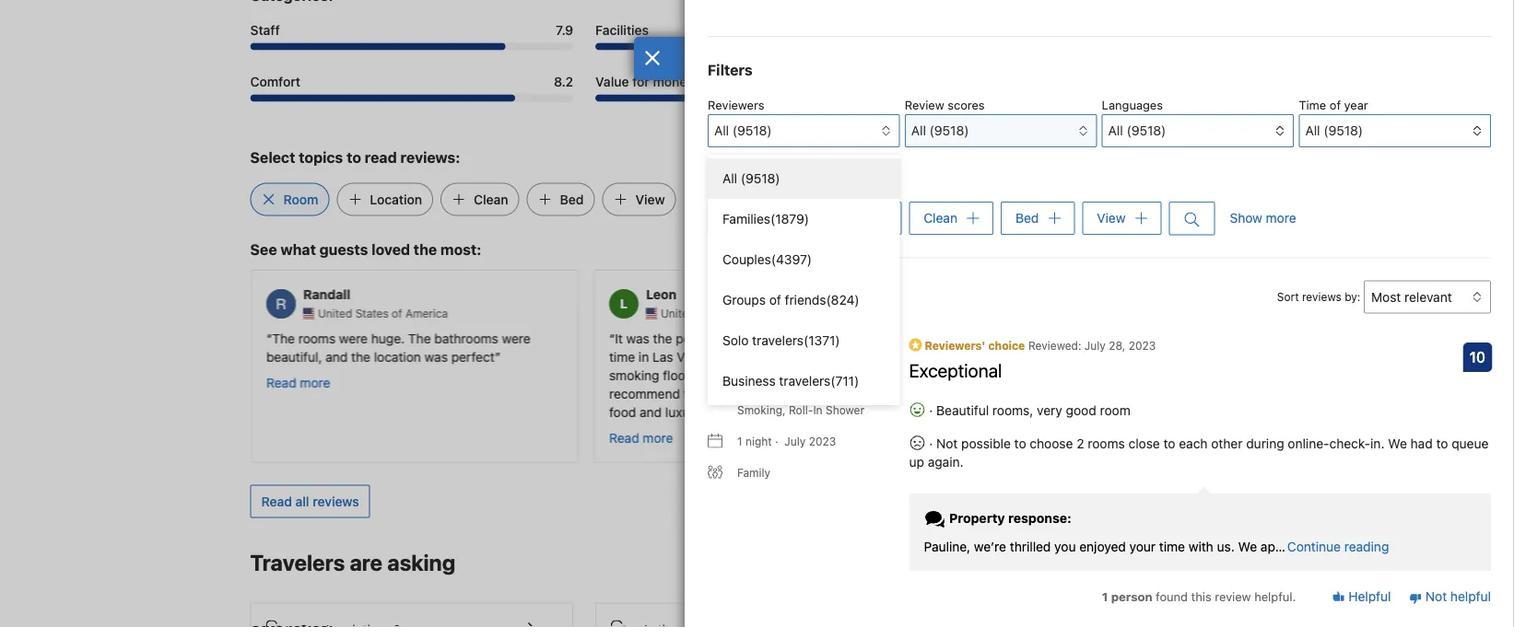 Task type: describe. For each thing, give the bounding box(es) containing it.
travelers for (1371)
[[752, 333, 804, 348]]

to right the topic
[[788, 171, 799, 185]]

states for perfect
[[698, 307, 731, 320]]

0 vertical spatial room
[[283, 192, 318, 207]]

night
[[746, 435, 772, 448]]

my
[[778, 331, 796, 346]]

reviewed: july 28, 2023
[[1029, 339, 1156, 352]]

see what guests loved the most:
[[250, 241, 482, 258]]

i inside " it was close to the main things i wanted to see a do.
[[1141, 331, 1144, 346]]

a inside " it was the perfect place for my husbands first time in las vegas! i loved that we had a non- smoking floor and we would definitely recommend this hotel to anyone! close to great food and luxury shopping!
[[836, 349, 843, 365]]

all for languages
[[1109, 123, 1123, 138]]

sort
[[1277, 291, 1299, 304]]

(9518) for reviewers
[[733, 123, 772, 138]]

28,
[[1109, 339, 1126, 352]]

facilities 7.8 meter
[[596, 43, 919, 50]]

see for see what guests loved the most:
[[250, 241, 277, 258]]

· right "night"
[[775, 435, 779, 448]]

during
[[1247, 436, 1285, 452]]

was for the
[[626, 331, 649, 346]]

0 horizontal spatial for
[[633, 74, 650, 89]]

comfort
[[250, 74, 301, 89]]

america for bathrooms
[[405, 307, 448, 320]]

reviews for sort
[[1303, 291, 1342, 304]]

property response:
[[946, 511, 1072, 526]]

what
[[281, 241, 316, 258]]

reviews for guest
[[754, 283, 809, 300]]

show more button
[[1230, 202, 1297, 235]]

topic
[[756, 171, 784, 185]]

· for ·
[[926, 436, 937, 452]]

0 vertical spatial we
[[790, 349, 806, 365]]

(9518) for time of year
[[1324, 123, 1364, 138]]

of left "year"
[[1330, 98, 1341, 112]]

1 were from the left
[[339, 331, 367, 346]]

property
[[949, 511, 1005, 526]]

the inside " it was close to the main things i wanted to see a do.
[[1046, 331, 1065, 346]]

1 horizontal spatial and
[[639, 405, 662, 420]]

ap…
[[1261, 540, 1286, 555]]

review categories element
[[250, 0, 333, 6]]

families
[[723, 212, 771, 227]]

select for select topics to read reviews:
[[250, 148, 295, 166]]

not helpful
[[1422, 590, 1492, 605]]

guests
[[320, 241, 368, 258]]

your
[[1130, 540, 1156, 555]]

reviewers'
[[925, 339, 986, 352]]

all (9518) for review scores
[[912, 123, 969, 138]]

great
[[860, 386, 891, 401]]

couples
[[723, 252, 771, 267]]

all (9518) button
[[708, 114, 900, 147]]

very
[[1037, 403, 1063, 418]]

all (9518) link
[[708, 159, 900, 199]]

families (1879)
[[723, 212, 809, 227]]

all (9518) for languages
[[1109, 123, 1166, 138]]

to left choose
[[1015, 436, 1027, 452]]

1 the from the left
[[272, 331, 294, 346]]

other
[[1212, 436, 1243, 452]]

7.8
[[901, 22, 919, 37]]

to left queue at the bottom of the page
[[1437, 436, 1449, 452]]

groups of friends (824)
[[723, 293, 860, 308]]

1 vertical spatial we
[[719, 368, 736, 383]]

read all reviews
[[261, 494, 359, 509]]

0 vertical spatial view
[[636, 192, 665, 207]]

helpful
[[1345, 590, 1392, 605]]

to down would
[[742, 386, 754, 401]]

0 vertical spatial bed
[[560, 192, 584, 207]]

select a topic to search reviews:
[[708, 171, 889, 185]]

the inside '" the rooms were huge. the bathrooms were beautiful, and the location was perfect'
[[351, 349, 370, 365]]

each
[[1179, 436, 1208, 452]]

main
[[1069, 331, 1097, 346]]

business travelers (711)
[[723, 374, 859, 389]]

10
[[1470, 349, 1486, 366]]

travelers for (711)
[[779, 374, 831, 389]]

beautiful,
[[266, 349, 322, 365]]

reviewed:
[[1029, 339, 1082, 352]]

us.
[[1217, 540, 1235, 555]]

(9518) for languages
[[1127, 123, 1166, 138]]

and inside '" the rooms were huge. the bathrooms were beautiful, and the location was perfect'
[[325, 349, 347, 365]]

read more for " the rooms were huge. the bathrooms were beautiful, and the location was perfect
[[266, 375, 330, 390]]

read more button for it was the perfect place for my husbands first time in las vegas! i loved that we had a non- smoking floor and we would definitely recommend this hotel to anyone! close to great food and luxury shopping!
[[609, 429, 673, 448]]

guest reviews
[[708, 283, 809, 300]]

" for do.
[[969, 349, 975, 365]]

time of year
[[1299, 98, 1369, 112]]

reviews inside button
[[313, 494, 359, 509]]

up
[[909, 455, 925, 470]]

united states of america for perfect
[[660, 307, 791, 320]]

to left great
[[844, 386, 856, 401]]

perfect inside '" the rooms were huge. the bathrooms were beautiful, and the location was perfect'
[[451, 349, 495, 365]]

show
[[1230, 211, 1263, 226]]

more for the right read more button
[[985, 375, 1016, 390]]

all left the topic
[[723, 171, 738, 186]]

we're
[[974, 540, 1007, 555]]

0 horizontal spatial 2023
[[809, 435, 836, 448]]

year
[[1345, 98, 1369, 112]]

see
[[1210, 331, 1232, 346]]

" it was close to the main things i wanted to see a do.
[[952, 331, 1242, 365]]

anyone!
[[757, 386, 804, 401]]

staff 7.9 meter
[[250, 43, 574, 50]]

all (9518) for reviewers
[[714, 123, 772, 138]]

leon
[[646, 287, 676, 303]]

facilities
[[596, 22, 649, 37]]

see availability
[[1163, 557, 1253, 572]]

filter reviews region
[[708, 59, 1492, 406]]

1 night · july 2023
[[737, 435, 836, 448]]

value for money 7.8 meter
[[596, 94, 919, 102]]

this is a carousel with rotating slides. it displays featured reviews of the property. use the next and previous buttons to navigate. region
[[236, 263, 1279, 471]]

not for possible
[[937, 436, 958, 452]]

rooms,
[[993, 403, 1034, 418]]

united states of america for huge.
[[318, 307, 448, 320]]

cleanliness
[[941, 22, 1011, 37]]

first
[[861, 331, 884, 346]]

1 vertical spatial clean
[[924, 211, 958, 226]]

bathrooms
[[434, 331, 498, 346]]

united for randall
[[318, 307, 352, 320]]

2
[[1077, 436, 1085, 452]]

to left read
[[347, 148, 361, 166]]

are
[[350, 550, 383, 576]]

read more button for the rooms were huge. the bathrooms were beautiful, and the location was perfect
[[266, 374, 330, 392]]

1 for 1 night · july 2023
[[737, 435, 743, 448]]

· beautiful rooms, very good room
[[926, 403, 1131, 418]]

to left the each
[[1164, 436, 1176, 452]]

1 horizontal spatial this
[[1192, 590, 1212, 604]]

the inside " it was the perfect place for my husbands first time in las vegas! i loved that we had a non- smoking floor and we would definitely recommend this hotel to anyone! close to great food and luxury shopping!
[[653, 331, 672, 346]]

again.
[[928, 455, 964, 470]]

" it was the perfect place for my husbands first time in las vegas! i loved that we had a non- smoking floor and we would definitely recommend this hotel to anyone! close to great food and luxury shopping!
[[609, 331, 891, 420]]

2 horizontal spatial read more
[[952, 375, 1016, 390]]

online-
[[1288, 436, 1330, 452]]

continue reading link
[[1288, 538, 1390, 557]]

definitely
[[778, 368, 833, 383]]

select for select a topic to search reviews:
[[708, 171, 743, 185]]

loved inside " it was the perfect place for my husbands first time in las vegas! i loved that we had a non- smoking floor and we would definitely recommend this hotel to anyone! close to great food and luxury shopping!
[[727, 349, 759, 365]]

with
[[1189, 540, 1214, 555]]

had inside not possible to choose 2 rooms close to each other during online-check-in. we had to queue up again.
[[1411, 436, 1433, 452]]

read
[[365, 148, 397, 166]]

united states of america image for randall
[[303, 308, 314, 319]]

8.1
[[1247, 22, 1264, 37]]

most:
[[441, 241, 482, 258]]

(1371)
[[804, 333, 840, 348]]

(9518) for review scores
[[930, 123, 969, 138]]

travelers are asking
[[250, 550, 456, 576]]

good
[[1066, 403, 1097, 418]]

close
[[807, 386, 841, 401]]

read for it was the perfect place for my husbands first time in las vegas! i loved that we had a non- smoking floor and we would definitely recommend this hotel to anyone! close to great food and luxury shopping! read more button
[[609, 431, 639, 446]]

exceptional
[[909, 359, 1002, 381]]

recommend
[[609, 386, 680, 401]]

all (9518) button for review scores
[[905, 114, 1097, 147]]

more inside button
[[1266, 211, 1297, 226]]

solo
[[723, 333, 749, 348]]

all (9518) up families
[[723, 171, 780, 186]]

not possible to choose 2 rooms close to each other during online-check-in. we had to queue up again.
[[909, 436, 1489, 470]]

location
[[374, 349, 421, 365]]

review scores
[[905, 98, 985, 112]]

huge.
[[371, 331, 404, 346]]

read for read more button for the rooms were huge. the bathrooms were beautiful, and the location was perfect
[[266, 375, 296, 390]]



Task type: vqa. For each thing, say whether or not it's contained in the screenshot.
view
yes



Task type: locate. For each thing, give the bounding box(es) containing it.
all (9518) down the review scores
[[912, 123, 969, 138]]

united states of america image
[[303, 308, 314, 319], [646, 308, 657, 319]]

select left topics
[[250, 148, 295, 166]]

for down close icon
[[633, 74, 650, 89]]

2 america from the left
[[748, 307, 791, 320]]

all (9518) down the time of year
[[1306, 123, 1364, 138]]

perfect up vegas!
[[675, 331, 719, 346]]

groups
[[723, 293, 766, 308]]

this up luxury
[[683, 386, 705, 401]]

non-
[[846, 349, 874, 365]]

(4397)
[[771, 252, 812, 267]]

united states of america image down leon
[[646, 308, 657, 319]]

0 horizontal spatial the
[[272, 331, 294, 346]]

time inside " it was the perfect place for my husbands first time in las vegas! i loved that we had a non- smoking floor and we would definitely recommend this hotel to anyone! close to great food and luxury shopping!
[[609, 349, 635, 365]]

search
[[802, 171, 839, 185]]

2 horizontal spatial was
[[969, 331, 992, 346]]

all (9518) inside dropdown button
[[714, 123, 772, 138]]

vegas!
[[676, 349, 717, 365]]

" for " it was close to the main things i wanted to see a do.
[[952, 331, 958, 346]]

1 horizontal spatial all (9518) button
[[1102, 114, 1294, 147]]

husbands
[[799, 331, 857, 346]]

not up again.
[[937, 436, 958, 452]]

1 vertical spatial i
[[720, 349, 724, 365]]

states down guest
[[698, 307, 731, 320]]

(1879)
[[771, 212, 809, 227]]

the left main
[[1046, 331, 1065, 346]]

was down "bathrooms"
[[424, 349, 447, 365]]

(9518) down the time of year
[[1324, 123, 1364, 138]]

1 horizontal spatial united states of america image
[[646, 308, 657, 319]]

it for it was the perfect place for my husbands first time in las vegas! i loved that we had a non- smoking floor and we would definitely recommend this hotel to anyone! close to great food and luxury shopping!
[[615, 331, 623, 346]]

" inside '" the rooms were huge. the bathrooms were beautiful, and the location was perfect'
[[266, 331, 272, 346]]

room down topics
[[283, 192, 318, 207]]

more right show
[[1266, 211, 1297, 226]]

and down recommend
[[639, 405, 662, 420]]

" the rooms were huge. the bathrooms were beautiful, and the location was perfect
[[266, 331, 530, 365]]

was inside " it was close to the main things i wanted to see a do.
[[969, 331, 992, 346]]

0 vertical spatial reviews:
[[401, 148, 460, 166]]

for inside " it was the perfect place for my husbands first time in las vegas! i loved that we had a non- smoking floor and we would definitely recommend this hotel to anyone! close to great food and luxury shopping!
[[758, 331, 775, 346]]

we right the us.
[[1239, 540, 1258, 555]]

0 vertical spatial not
[[937, 436, 958, 452]]

reviews: right read
[[401, 148, 460, 166]]

was inside " it was the perfect place for my husbands first time in las vegas! i loved that we had a non- smoking floor and we would definitely recommend this hotel to anyone! close to great food and luxury shopping!
[[626, 331, 649, 346]]

a inside " it was close to the main things i wanted to see a do.
[[1235, 331, 1242, 346]]

" inside " it was the perfect place for my husbands first time in las vegas! i loved that we had a non- smoking floor and we would definitely recommend this hotel to anyone! close to great food and luxury shopping!
[[609, 331, 615, 346]]

staff
[[250, 22, 280, 37]]

see inside the see availability button
[[1163, 557, 1186, 572]]

a right see
[[1235, 331, 1242, 346]]

" down "bathrooms"
[[495, 349, 500, 365]]

rooms right "2" in the right of the page
[[1088, 436, 1125, 452]]

0 vertical spatial 2023
[[1129, 339, 1156, 352]]

0 horizontal spatial perfect
[[451, 349, 495, 365]]

see availability button
[[1151, 548, 1264, 581]]

more up rooms,
[[985, 375, 1016, 390]]

choose
[[1030, 436, 1073, 452]]

reviewers' choice
[[922, 339, 1025, 352]]

shopping!
[[705, 405, 764, 420]]

0 horizontal spatial we
[[1239, 540, 1258, 555]]

1 horizontal spatial was
[[626, 331, 649, 346]]

0 horizontal spatial reviews
[[313, 494, 359, 509]]

all for review scores
[[912, 123, 926, 138]]

0 horizontal spatial united states of america image
[[303, 308, 314, 319]]

(9518) up families (1879)
[[741, 171, 780, 186]]

close inside " it was close to the main things i wanted to see a do.
[[996, 331, 1027, 346]]

2 were from the left
[[502, 331, 530, 346]]

was up do.
[[969, 331, 992, 346]]

1 horizontal spatial we
[[790, 349, 806, 365]]

america down guest reviews on the top
[[748, 307, 791, 320]]

0 horizontal spatial had
[[810, 349, 832, 365]]

loved right guests on the top left
[[372, 241, 410, 258]]

1 vertical spatial view
[[1097, 211, 1126, 226]]

0 horizontal spatial clean
[[474, 192, 509, 207]]

availability
[[1189, 557, 1253, 572]]

this right found
[[1192, 590, 1212, 604]]

united for leon
[[660, 307, 695, 320]]

show more
[[1230, 211, 1297, 226]]

had down "(1371)"
[[810, 349, 832, 365]]

all (9518) button down languages
[[1102, 114, 1294, 147]]

1 horizontal spatial rooms
[[1088, 436, 1125, 452]]

3 all (9518) button from the left
[[1299, 114, 1492, 147]]

filters
[[708, 61, 753, 79]]

1 horizontal spatial close
[[1129, 436, 1160, 452]]

you
[[1055, 540, 1076, 555]]

read for the right read more button
[[952, 375, 982, 390]]

do.
[[952, 349, 969, 365]]

1 horizontal spatial clean
[[924, 211, 958, 226]]

floor
[[663, 368, 690, 383]]

0 horizontal spatial reviews:
[[401, 148, 460, 166]]

all (9518) button for languages
[[1102, 114, 1294, 147]]

8.2
[[554, 74, 574, 89]]

scored 10 element
[[1463, 343, 1493, 372]]

read more up beautiful
[[952, 375, 1016, 390]]

time left with
[[1160, 540, 1185, 555]]

1 for 1 person found this review helpful.
[[1102, 590, 1108, 604]]

states up huge.
[[355, 307, 388, 320]]

0 horizontal spatial read more
[[266, 375, 330, 390]]

value for money
[[596, 74, 694, 89]]

smoking
[[609, 368, 659, 383]]

business
[[723, 374, 776, 389]]

for up that at the bottom right of the page
[[758, 331, 775, 346]]

0 vertical spatial clean
[[474, 192, 509, 207]]

1 horizontal spatial select
[[708, 171, 743, 185]]

2 horizontal spatial all (9518) button
[[1299, 114, 1492, 147]]

0 vertical spatial 1
[[737, 435, 743, 448]]

travelers
[[250, 550, 345, 576]]

the up beautiful,
[[272, 331, 294, 346]]

0 horizontal spatial a
[[746, 171, 753, 185]]

2 united states of america from the left
[[660, 307, 791, 320]]

reviews
[[754, 283, 809, 300], [1303, 291, 1342, 304], [313, 494, 359, 509]]

helpful
[[1451, 590, 1492, 605]]

this
[[683, 386, 705, 401], [1192, 590, 1212, 604]]

" for " the rooms were huge. the bathrooms were beautiful, and the location was perfect
[[266, 331, 272, 346]]

0 horizontal spatial it
[[615, 331, 623, 346]]

0 horizontal spatial united states of america
[[318, 307, 448, 320]]

1 vertical spatial july
[[785, 435, 806, 448]]

3 " from the left
[[952, 331, 958, 346]]

united down randall
[[318, 307, 352, 320]]

not inside not possible to choose 2 rooms close to each other during online-check-in. we had to queue up again.
[[937, 436, 958, 452]]

rooms
[[298, 331, 335, 346], [1088, 436, 1125, 452]]

0 horizontal spatial and
[[325, 349, 347, 365]]

all (9518) for time of year
[[1306, 123, 1364, 138]]

value
[[596, 74, 629, 89]]

(9518) inside dropdown button
[[733, 123, 772, 138]]

close inside not possible to choose 2 rooms close to each other during online-check-in. we had to queue up again.
[[1129, 436, 1160, 452]]

all down review
[[912, 123, 926, 138]]

not
[[937, 436, 958, 452], [1426, 590, 1447, 605]]

read more for " it was the perfect place for my husbands first time in las vegas! i loved that we had a non- smoking floor and we would definitely recommend this hotel to anyone! close to great food and luxury shopping!
[[609, 431, 673, 446]]

to left see
[[1195, 331, 1207, 346]]

all down time
[[1306, 123, 1321, 138]]

1 vertical spatial a
[[1235, 331, 1242, 346]]

it inside " it was close to the main things i wanted to see a do.
[[958, 331, 965, 346]]

place
[[722, 331, 755, 346]]

1 horizontal spatial had
[[1411, 436, 1433, 452]]

0 vertical spatial and
[[325, 349, 347, 365]]

0 horizontal spatial united
[[318, 307, 352, 320]]

more for read more button for the rooms were huge. the bathrooms were beautiful, and the location was perfect
[[300, 375, 330, 390]]

we right "in." on the bottom of page
[[1389, 436, 1407, 452]]

1 united from the left
[[318, 307, 352, 320]]

rooms inside '" the rooms were huge. the bathrooms were beautiful, and the location was perfect'
[[298, 331, 335, 346]]

0 vertical spatial select
[[250, 148, 295, 166]]

in
[[638, 349, 649, 365]]

the left location
[[351, 349, 370, 365]]

2 the from the left
[[408, 331, 431, 346]]

united down leon
[[660, 307, 695, 320]]

select
[[250, 148, 295, 166], [708, 171, 743, 185]]

1 horizontal spatial perfect
[[675, 331, 719, 346]]

person
[[1111, 590, 1153, 604]]

reviews:
[[401, 148, 460, 166], [843, 171, 889, 185]]

2023 right 28,
[[1129, 339, 1156, 352]]

july right "night"
[[785, 435, 806, 448]]

to right choice
[[1031, 331, 1043, 346]]

" up the 'smoking'
[[609, 331, 615, 346]]

it inside " it was the perfect place for my husbands first time in las vegas! i loved that we had a non- smoking floor and we would definitely recommend this hotel to anyone! close to great food and luxury shopping!
[[615, 331, 623, 346]]

not inside button
[[1426, 590, 1447, 605]]

close image
[[644, 51, 661, 65]]

rooms inside not possible to choose 2 rooms close to each other during online-check-in. we had to queue up again.
[[1088, 436, 1125, 452]]

was
[[626, 331, 649, 346], [969, 331, 992, 346], [424, 349, 447, 365]]

more down beautiful,
[[300, 375, 330, 390]]

had right "in." on the bottom of page
[[1411, 436, 1433, 452]]

all down languages
[[1109, 123, 1123, 138]]

0 horizontal spatial time
[[609, 349, 635, 365]]

(9518) down the review scores
[[930, 123, 969, 138]]

0 horizontal spatial view
[[636, 192, 665, 207]]

0 vertical spatial travelers
[[752, 333, 804, 348]]

not for helpful
[[1426, 590, 1447, 605]]

of down guest
[[734, 307, 745, 320]]

travelers down that at the bottom right of the page
[[779, 374, 831, 389]]

1 vertical spatial perfect
[[451, 349, 495, 365]]

1 left "night"
[[737, 435, 743, 448]]

all for time of year
[[1306, 123, 1321, 138]]

room up couples
[[723, 211, 757, 226]]

america up '" the rooms were huge. the bathrooms were beautiful, and the location was perfect'
[[405, 307, 448, 320]]

travelers up that at the bottom right of the page
[[752, 333, 804, 348]]

select left the topic
[[708, 171, 743, 185]]

a left the topic
[[746, 171, 753, 185]]

1 vertical spatial 1
[[1102, 590, 1108, 604]]

" for vegas!
[[764, 405, 770, 420]]

thrilled
[[1010, 540, 1051, 555]]

1 vertical spatial 2023
[[809, 435, 836, 448]]

read for read all reviews button on the bottom of the page
[[261, 494, 292, 509]]

reviews left by:
[[1303, 291, 1342, 304]]

1 horizontal spatial july
[[1085, 339, 1106, 352]]

1 vertical spatial room
[[723, 211, 757, 226]]

1 horizontal spatial for
[[758, 331, 775, 346]]

· left beautiful
[[929, 403, 933, 418]]

had inside " it was the perfect place for my husbands first time in las vegas! i loved that we had a non- smoking floor and we would definitely recommend this hotel to anyone! close to great food and luxury shopping!
[[810, 349, 832, 365]]

july left 28,
[[1085, 339, 1106, 352]]

america for for
[[748, 307, 791, 320]]

1 horizontal spatial read more button
[[609, 429, 673, 448]]

2 " from the left
[[609, 331, 615, 346]]

2 united from the left
[[660, 307, 695, 320]]

1 horizontal spatial reviews
[[754, 283, 809, 300]]

1 horizontal spatial time
[[1160, 540, 1185, 555]]

more for it was the perfect place for my husbands first time in las vegas! i loved that we had a non- smoking floor and we would definitely recommend this hotel to anyone! close to great food and luxury shopping! read more button
[[642, 431, 673, 446]]

1 america from the left
[[405, 307, 448, 320]]

were left huge.
[[339, 331, 367, 346]]

time
[[1299, 98, 1327, 112]]

languages
[[1102, 98, 1163, 112]]

perfect inside " it was the perfect place for my husbands first time in las vegas! i loved that we had a non- smoking floor and we would definitely recommend this hotel to anyone! close to great food and luxury shopping!
[[675, 331, 719, 346]]

all (9518) down languages
[[1109, 123, 1166, 138]]

1 vertical spatial this
[[1192, 590, 1212, 604]]

2023
[[1129, 339, 1156, 352], [809, 435, 836, 448]]

in.
[[1371, 436, 1385, 452]]

1 horizontal spatial loved
[[727, 349, 759, 365]]

0 vertical spatial july
[[1085, 339, 1106, 352]]

by:
[[1345, 291, 1361, 304]]

" inside " it was close to the main things i wanted to see a do.
[[952, 331, 958, 346]]

" left choice
[[969, 349, 975, 365]]

0 vertical spatial loved
[[372, 241, 410, 258]]

we inside not possible to choose 2 rooms close to each other during online-check-in. we had to queue up again.
[[1389, 436, 1407, 452]]

read
[[266, 375, 296, 390], [952, 375, 982, 390], [609, 431, 639, 446], [261, 494, 292, 509]]

1 horizontal spatial reviews:
[[843, 171, 889, 185]]

were right "bathrooms"
[[502, 331, 530, 346]]

all for reviewers
[[714, 123, 729, 138]]

it
[[615, 331, 623, 346], [958, 331, 965, 346]]

time left in
[[609, 349, 635, 365]]

1 all (9518) button from the left
[[905, 114, 1097, 147]]

1 united states of america image from the left
[[303, 308, 314, 319]]

2023 down close
[[809, 435, 836, 448]]

2 horizontal spatial read more button
[[952, 374, 1016, 392]]

0 horizontal spatial select
[[250, 148, 295, 166]]

1 person found this review helpful.
[[1102, 590, 1296, 604]]

scores
[[948, 98, 985, 112]]

0 horizontal spatial all (9518) button
[[905, 114, 1097, 147]]

it down l
[[615, 331, 623, 346]]

0 vertical spatial for
[[633, 74, 650, 89]]

read more
[[266, 375, 330, 390], [952, 375, 1016, 390], [609, 431, 673, 446]]

all (9518)
[[714, 123, 772, 138], [912, 123, 969, 138], [1109, 123, 1166, 138], [1306, 123, 1364, 138], [723, 171, 780, 186]]

1 horizontal spatial were
[[502, 331, 530, 346]]

0 horizontal spatial "
[[266, 331, 272, 346]]

choice
[[989, 339, 1025, 352]]

the up las
[[653, 331, 672, 346]]

we up hotel
[[719, 368, 736, 383]]

see
[[250, 241, 277, 258], [1163, 557, 1186, 572]]

read more button down beautiful,
[[266, 374, 330, 392]]

clean
[[474, 192, 509, 207], [924, 211, 958, 226]]

and down vegas!
[[693, 368, 716, 383]]

view
[[636, 192, 665, 207], [1097, 211, 1126, 226]]

this inside " it was the perfect place for my husbands first time in las vegas! i loved that we had a non- smoking floor and we would definitely recommend this hotel to anyone! close to great food and luxury shopping!
[[683, 386, 705, 401]]

the left 'most:'
[[414, 241, 437, 258]]

hotel
[[709, 386, 738, 401]]

2 all (9518) button from the left
[[1102, 114, 1294, 147]]

united states of america image for leon
[[646, 308, 657, 319]]

(9518) down languages
[[1127, 123, 1166, 138]]

enjoyed
[[1080, 540, 1126, 555]]

0 vertical spatial this
[[683, 386, 705, 401]]

0 horizontal spatial we
[[719, 368, 736, 383]]

2 states from the left
[[698, 307, 731, 320]]

1 horizontal spatial read more
[[609, 431, 673, 446]]

all (9518) button down the scores at the top right
[[905, 114, 1097, 147]]

1 horizontal spatial united
[[660, 307, 695, 320]]

(9518) down reviewers
[[733, 123, 772, 138]]

1 horizontal spatial view
[[1097, 211, 1126, 226]]

0 vertical spatial perfect
[[675, 331, 719, 346]]

0 vertical spatial i
[[1141, 331, 1144, 346]]

0 horizontal spatial loved
[[372, 241, 410, 258]]

0 vertical spatial a
[[746, 171, 753, 185]]

and right beautiful,
[[325, 349, 347, 365]]

1 vertical spatial time
[[1160, 540, 1185, 555]]

possible
[[962, 436, 1011, 452]]

all (9518) button for time of year
[[1299, 114, 1492, 147]]

1 left person
[[1102, 590, 1108, 604]]

close down the room
[[1129, 436, 1160, 452]]

reviewers
[[708, 98, 765, 112]]

i right things
[[1141, 331, 1144, 346]]

" up beautiful,
[[266, 331, 272, 346]]

read down food
[[609, 431, 639, 446]]

review
[[1215, 590, 1252, 604]]

comfort 8.2 meter
[[250, 94, 574, 102]]

"
[[266, 331, 272, 346], [609, 331, 615, 346], [952, 331, 958, 346]]

0 horizontal spatial room
[[283, 192, 318, 207]]

read all reviews button
[[250, 485, 370, 519]]

0 horizontal spatial states
[[355, 307, 388, 320]]

1 horizontal spatial a
[[836, 349, 843, 365]]

was inside '" the rooms were huge. the bathrooms were beautiful, and the location was perfect'
[[424, 349, 447, 365]]

reviews down (4397) at right top
[[754, 283, 809, 300]]

it for it was close to the main things i wanted to see a do.
[[958, 331, 965, 346]]

we up definitely
[[790, 349, 806, 365]]

continue
[[1288, 540, 1341, 555]]

" up do.
[[952, 331, 958, 346]]

1 vertical spatial select
[[708, 171, 743, 185]]

1 it from the left
[[615, 331, 623, 346]]

i down solo at the bottom left of the page
[[720, 349, 724, 365]]

1 horizontal spatial it
[[958, 331, 965, 346]]

" for " it was the perfect place for my husbands first time in las vegas! i loved that we had a non- smoking floor and we would definitely recommend this hotel to anyone! close to great food and luxury shopping!
[[609, 331, 615, 346]]

1 horizontal spatial we
[[1389, 436, 1407, 452]]

0 horizontal spatial this
[[683, 386, 705, 401]]

(824)
[[826, 293, 860, 308]]

1 united states of america from the left
[[318, 307, 448, 320]]

1 horizontal spatial "
[[609, 331, 615, 346]]

to
[[347, 148, 361, 166], [788, 171, 799, 185], [1031, 331, 1043, 346], [1195, 331, 1207, 346], [742, 386, 754, 401], [844, 386, 856, 401], [1015, 436, 1027, 452], [1164, 436, 1176, 452], [1437, 436, 1449, 452]]

1 vertical spatial bed
[[1016, 211, 1039, 226]]

1 horizontal spatial "
[[764, 405, 770, 420]]

1 horizontal spatial not
[[1426, 590, 1447, 605]]

1 horizontal spatial bed
[[1016, 211, 1039, 226]]

things
[[1101, 331, 1138, 346]]

" for perfect
[[495, 349, 500, 365]]

1 " from the left
[[266, 331, 272, 346]]

1 vertical spatial we
[[1239, 540, 1258, 555]]

2 horizontal spatial "
[[952, 331, 958, 346]]

read left all
[[261, 494, 292, 509]]

see down pauline, we're thrilled you enjoyed your time with us. we ap… continue reading
[[1163, 557, 1186, 572]]

family
[[737, 467, 771, 480]]

was for close
[[969, 331, 992, 346]]

pauline, we're thrilled you enjoyed your time with us. we ap… continue reading
[[924, 540, 1390, 555]]

close
[[996, 331, 1027, 346], [1129, 436, 1160, 452]]

2 vertical spatial a
[[836, 349, 843, 365]]

0 vertical spatial close
[[996, 331, 1027, 346]]

all inside dropdown button
[[714, 123, 729, 138]]

united states of america up huge.
[[318, 307, 448, 320]]

1 vertical spatial travelers
[[779, 374, 831, 389]]

see for see availability
[[1163, 557, 1186, 572]]

0 horizontal spatial july
[[785, 435, 806, 448]]

of up huge.
[[391, 307, 402, 320]]

wanted
[[1148, 331, 1191, 346]]

we
[[790, 349, 806, 365], [719, 368, 736, 383]]

1 states from the left
[[355, 307, 388, 320]]

location 9.0 meter
[[941, 94, 1264, 102]]

read down beautiful,
[[266, 375, 296, 390]]

of left friends
[[770, 293, 782, 308]]

0 horizontal spatial i
[[720, 349, 724, 365]]

was up in
[[626, 331, 649, 346]]

(9518)
[[733, 123, 772, 138], [930, 123, 969, 138], [1127, 123, 1166, 138], [1324, 123, 1364, 138], [741, 171, 780, 186]]

2 horizontal spatial and
[[693, 368, 716, 383]]

a
[[746, 171, 753, 185], [1235, 331, 1242, 346], [836, 349, 843, 365]]

2 it from the left
[[958, 331, 965, 346]]

i inside " it was the perfect place for my husbands first time in las vegas! i loved that we had a non- smoking floor and we would definitely recommend this hotel to anyone! close to great food and luxury shopping!
[[720, 349, 724, 365]]

states for huge.
[[355, 307, 388, 320]]

1 vertical spatial close
[[1129, 436, 1160, 452]]

· for · beautiful rooms, very good room
[[929, 403, 933, 418]]

l
[[620, 296, 627, 311]]

queue
[[1452, 436, 1489, 452]]

0 vertical spatial time
[[609, 349, 635, 365]]

2 united states of america image from the left
[[646, 308, 657, 319]]



